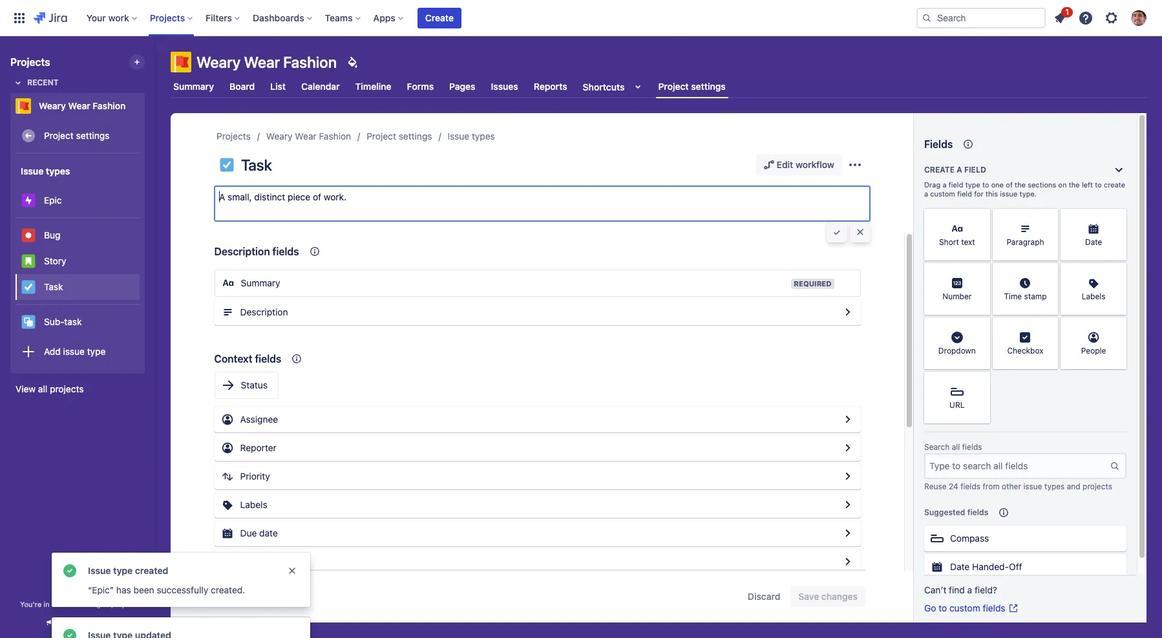 Task type: vqa. For each thing, say whether or not it's contained in the screenshot.
the Short text
yes



Task type: describe. For each thing, give the bounding box(es) containing it.
"epic"
[[88, 585, 114, 596]]

more information image for people
[[1110, 319, 1126, 334]]

create
[[1105, 180, 1126, 189]]

projects button
[[146, 7, 198, 28]]

list
[[270, 81, 286, 92]]

short text
[[940, 238, 976, 247]]

reports link
[[531, 75, 570, 98]]

managed
[[78, 600, 109, 609]]

status
[[241, 380, 268, 391]]

more information about the fields image
[[961, 136, 977, 152]]

0 horizontal spatial to
[[939, 603, 948, 614]]

1 horizontal spatial project settings
[[367, 131, 432, 142]]

date handed-off button
[[925, 554, 1127, 580]]

edit
[[777, 159, 794, 170]]

all for view
[[38, 384, 47, 394]]

notifications image
[[1053, 10, 1068, 26]]

more options image
[[848, 157, 863, 173]]

1 vertical spatial feedback
[[76, 618, 111, 628]]

calendar
[[301, 81, 340, 92]]

0 vertical spatial weary wear fashion
[[197, 53, 337, 71]]

people
[[1082, 346, 1107, 356]]

0 horizontal spatial task
[[44, 281, 63, 292]]

0 horizontal spatial types
[[46, 165, 70, 176]]

field?
[[975, 585, 998, 596]]

issue inside button
[[63, 346, 85, 357]]

settings inside tab list
[[692, 81, 726, 92]]

more information image for time stamp
[[1042, 265, 1058, 280]]

assignee
[[240, 414, 278, 425]]

date for date
[[1086, 238, 1103, 247]]

required
[[794, 279, 832, 288]]

field for drag
[[949, 180, 964, 189]]

open field configuration image inside time tracking button
[[840, 554, 856, 570]]

more information image for checkbox
[[1042, 319, 1058, 334]]

off
[[1010, 561, 1023, 572]]

more information image for number
[[974, 265, 989, 280]]

success image
[[62, 563, 78, 579]]

more information image for labels
[[1110, 265, 1126, 280]]

issue types link
[[448, 129, 495, 144]]

shortcuts
[[583, 81, 625, 92]]

group containing bug
[[16, 217, 140, 304]]

1
[[1066, 7, 1070, 16]]

apps
[[374, 12, 396, 23]]

project settings inside tab list
[[659, 81, 726, 92]]

0 vertical spatial task
[[241, 156, 272, 174]]

more information about the suggested fields image
[[997, 505, 1012, 521]]

for
[[975, 189, 984, 198]]

timeline link
[[353, 75, 394, 98]]

summary link
[[171, 75, 217, 98]]

open field configuration image for assignee
[[840, 412, 856, 427]]

timeline
[[355, 81, 392, 92]]

add issue type button
[[16, 339, 140, 365]]

priority
[[240, 471, 270, 482]]

dropdown
[[939, 346, 976, 356]]

board link
[[227, 75, 257, 98]]

due date button
[[214, 521, 861, 546]]

drag
[[925, 180, 941, 189]]

a right drag
[[943, 180, 947, 189]]

0 horizontal spatial project
[[44, 130, 74, 141]]

time tracking button
[[214, 549, 861, 575]]

2 horizontal spatial to
[[1096, 180, 1103, 189]]

labels button
[[214, 492, 861, 518]]

2 vertical spatial wear
[[295, 131, 317, 142]]

reporter
[[240, 442, 277, 453]]

reporter button
[[214, 435, 861, 461]]

0 horizontal spatial project settings link
[[16, 123, 140, 149]]

1 vertical spatial give
[[57, 618, 74, 628]]

view all projects link
[[10, 378, 145, 401]]

url
[[950, 401, 965, 410]]

and
[[1068, 482, 1081, 491]]

sections
[[1028, 180, 1057, 189]]

issue type icon image
[[219, 157, 235, 173]]

your
[[86, 12, 106, 23]]

time stamp
[[1005, 292, 1047, 302]]

0 vertical spatial wear
[[244, 53, 280, 71]]

1 horizontal spatial give
[[245, 591, 264, 602]]

open field configuration image for due date
[[840, 526, 856, 541]]

2 vertical spatial issue
[[88, 565, 111, 576]]

time tracking
[[240, 556, 297, 567]]

2 horizontal spatial types
[[1045, 482, 1065, 491]]

help image
[[1079, 10, 1094, 26]]

filters
[[206, 12, 232, 23]]

number
[[943, 292, 972, 302]]

dashboards
[[253, 12, 304, 23]]

0 horizontal spatial weary wear fashion link
[[10, 93, 140, 119]]

1 vertical spatial projects
[[10, 56, 50, 68]]

2 horizontal spatial weary
[[266, 131, 293, 142]]

dismiss image
[[287, 566, 297, 576]]

board
[[230, 81, 255, 92]]

1 vertical spatial weary
[[39, 100, 66, 111]]

0 horizontal spatial give feedback button
[[37, 612, 119, 634]]

2 vertical spatial type
[[113, 565, 133, 576]]

a right find in the bottom right of the page
[[968, 585, 973, 596]]

1 vertical spatial summary
[[241, 277, 280, 288]]

1 horizontal spatial project
[[367, 131, 396, 142]]

more information image for dropdown
[[974, 319, 989, 334]]

successfully
[[157, 585, 208, 596]]

projects link
[[217, 129, 251, 144]]

list link
[[268, 75, 289, 98]]

give feedback for right give feedback button
[[245, 591, 306, 602]]

2 vertical spatial weary wear fashion
[[266, 131, 351, 142]]

created.
[[211, 585, 245, 596]]

context fields
[[214, 353, 282, 365]]

description button
[[214, 299, 861, 325]]

from
[[983, 482, 1000, 491]]

sub-
[[44, 316, 64, 327]]

1 horizontal spatial settings
[[399, 131, 432, 142]]

collapse recent projects image
[[10, 75, 26, 91]]

issue inside drag a field type to one of the sections on the left to create a custom field for this issue type.
[[1001, 189, 1018, 198]]

go to custom fields link
[[925, 602, 1019, 615]]

compass
[[951, 533, 990, 544]]

open field configuration image for reporter
[[840, 440, 856, 456]]

1 the from the left
[[1015, 180, 1026, 189]]

2 the from the left
[[1069, 180, 1080, 189]]

search image
[[922, 13, 933, 23]]

1 vertical spatial weary wear fashion
[[39, 100, 126, 111]]

0 vertical spatial weary
[[197, 53, 241, 71]]

recent
[[27, 78, 59, 87]]

on
[[1059, 180, 1067, 189]]

tab list containing project settings
[[163, 75, 1155, 98]]

1 vertical spatial wear
[[68, 100, 90, 111]]

pages link
[[447, 75, 478, 98]]

date for date handed-off
[[951, 561, 970, 572]]

team-
[[58, 600, 78, 609]]

created
[[135, 565, 168, 576]]

compass button
[[925, 526, 1127, 552]]

primary element
[[8, 0, 917, 36]]

open field configuration image for description
[[840, 305, 856, 320]]

a right in
[[52, 600, 56, 609]]

give feedback for left give feedback button
[[57, 618, 111, 628]]

pages
[[450, 81, 476, 92]]

this link will be opened in a new tab image
[[1009, 603, 1019, 614]]

projects for "projects" link
[[217, 131, 251, 142]]

2 vertical spatial field
[[958, 189, 973, 198]]

add to starred image
[[141, 98, 157, 114]]

confirm image
[[832, 227, 843, 237]]

project settings inside 'link'
[[44, 130, 110, 141]]

0 vertical spatial feedback
[[266, 591, 306, 602]]

story link
[[16, 248, 140, 274]]

filters button
[[202, 7, 245, 28]]

sub-task
[[44, 316, 82, 327]]



Task type: locate. For each thing, give the bounding box(es) containing it.
more information about the context fields image right description fields
[[307, 244, 322, 259]]

field
[[965, 165, 987, 175], [949, 180, 964, 189], [958, 189, 973, 198]]

give feedback button down you're in a team-managed project
[[37, 612, 119, 634]]

labels up people
[[1082, 292, 1106, 302]]

give down team-
[[57, 618, 74, 628]]

issue types down pages link
[[448, 131, 495, 142]]

1 vertical spatial time
[[240, 556, 261, 567]]

a down drag
[[925, 189, 929, 198]]

date down left
[[1086, 238, 1103, 247]]

0 vertical spatial issue
[[448, 131, 470, 142]]

more information about the context fields image for description fields
[[307, 244, 322, 259]]

appswitcher icon image
[[12, 10, 27, 26]]

your profile and settings image
[[1132, 10, 1147, 26]]

paragraph
[[1007, 238, 1045, 247]]

can't find a field?
[[925, 585, 998, 596]]

2 open field configuration image from the top
[[840, 412, 856, 427]]

0 vertical spatial projects
[[150, 12, 185, 23]]

1 horizontal spatial types
[[472, 131, 495, 142]]

success image
[[62, 628, 78, 638], [62, 628, 78, 638]]

create a field
[[925, 165, 987, 175]]

banner containing your work
[[0, 0, 1163, 36]]

create project image
[[132, 57, 142, 67]]

weary wear fashion up list
[[197, 53, 337, 71]]

1 vertical spatial more information about the context fields image
[[289, 351, 305, 367]]

1 vertical spatial date
[[951, 561, 970, 572]]

project down timeline link
[[367, 131, 396, 142]]

2 vertical spatial fashion
[[319, 131, 351, 142]]

find
[[949, 585, 965, 596]]

open field configuration image inside reporter button
[[840, 440, 856, 456]]

search all fields
[[925, 442, 983, 452]]

1 open field configuration image from the top
[[840, 440, 856, 456]]

"epic" has been successfully created.
[[88, 585, 245, 596]]

type down sub-task link
[[87, 346, 106, 357]]

more information image for short text
[[974, 210, 989, 226]]

the right on
[[1069, 180, 1080, 189]]

issue right "add"
[[63, 346, 85, 357]]

you're in a team-managed project
[[20, 600, 135, 609]]

types
[[472, 131, 495, 142], [46, 165, 70, 176], [1045, 482, 1065, 491]]

1 horizontal spatial projects
[[1083, 482, 1113, 491]]

add issue type
[[44, 346, 106, 357]]

a
[[957, 165, 963, 175], [943, 180, 947, 189], [925, 189, 929, 198], [968, 585, 973, 596], [52, 600, 56, 609]]

2 horizontal spatial settings
[[692, 81, 726, 92]]

settings
[[692, 81, 726, 92], [76, 130, 110, 141], [399, 131, 432, 142]]

give down time tracking
[[245, 591, 264, 602]]

weary right "projects" link
[[266, 131, 293, 142]]

0 vertical spatial all
[[38, 384, 47, 394]]

issue down pages link
[[448, 131, 470, 142]]

0 vertical spatial time
[[1005, 292, 1023, 302]]

all for search
[[952, 442, 961, 452]]

0 horizontal spatial project settings
[[44, 130, 110, 141]]

0 horizontal spatial time
[[240, 556, 261, 567]]

settings image
[[1105, 10, 1120, 26]]

weary wear fashion down recent
[[39, 100, 126, 111]]

0 horizontal spatial projects
[[10, 56, 50, 68]]

2 open field configuration image from the top
[[840, 497, 856, 513]]

1 horizontal spatial summary
[[241, 277, 280, 288]]

0 vertical spatial description
[[214, 246, 270, 257]]

all right search
[[952, 442, 961, 452]]

discard
[[748, 591, 781, 602]]

open field configuration image inside "description" button
[[840, 305, 856, 320]]

handed-
[[973, 561, 1010, 572]]

field left for
[[958, 189, 973, 198]]

open field configuration image inside priority button
[[840, 469, 856, 484]]

1 horizontal spatial labels
[[1082, 292, 1106, 302]]

2 horizontal spatial projects
[[217, 131, 251, 142]]

weary wear fashion down "calendar" link
[[266, 131, 351, 142]]

checkbox
[[1008, 346, 1044, 356]]

fields
[[273, 246, 299, 257], [255, 353, 282, 365], [963, 442, 983, 452], [961, 482, 981, 491], [968, 508, 989, 517], [983, 603, 1006, 614]]

projects right and
[[1083, 482, 1113, 491]]

left
[[1082, 180, 1094, 189]]

epic link
[[16, 188, 140, 213]]

field for create
[[965, 165, 987, 175]]

3 open field configuration image from the top
[[840, 469, 856, 484]]

1 horizontal spatial weary
[[197, 53, 241, 71]]

0 horizontal spatial all
[[38, 384, 47, 394]]

date
[[1086, 238, 1103, 247], [951, 561, 970, 572]]

sidebar navigation image
[[141, 52, 169, 78]]

weary wear fashion link down recent
[[10, 93, 140, 119]]

custom down drag
[[931, 189, 956, 198]]

weary
[[197, 53, 241, 71], [39, 100, 66, 111], [266, 131, 293, 142]]

1 horizontal spatial issue
[[1001, 189, 1018, 198]]

2 horizontal spatial issue
[[1024, 482, 1043, 491]]

can't
[[925, 585, 947, 596]]

more information image
[[974, 210, 989, 226], [1110, 210, 1126, 226], [1110, 265, 1126, 280], [974, 319, 989, 334]]

jira image
[[34, 10, 67, 26], [34, 10, 67, 26]]

0 horizontal spatial issue
[[63, 346, 85, 357]]

weary up the board
[[197, 53, 241, 71]]

create for create a field
[[925, 165, 955, 175]]

projects for projects dropdown button
[[150, 12, 185, 23]]

teams
[[325, 12, 353, 23]]

types left and
[[1045, 482, 1065, 491]]

to right the go
[[939, 603, 948, 614]]

projects down add issue type at the left bottom of the page
[[50, 384, 84, 394]]

calendar link
[[299, 75, 343, 98]]

to right left
[[1096, 180, 1103, 189]]

more information about the context fields image
[[307, 244, 322, 259], [289, 351, 305, 367]]

open field configuration image inside assignee button
[[840, 412, 856, 427]]

add
[[44, 346, 61, 357]]

2 horizontal spatial issue
[[448, 131, 470, 142]]

time down due
[[240, 556, 261, 567]]

project
[[111, 600, 135, 609]]

reuse
[[925, 482, 947, 491]]

fields
[[925, 138, 953, 150]]

work
[[108, 12, 129, 23]]

create button
[[418, 7, 462, 28]]

give feedback down dismiss icon
[[245, 591, 306, 602]]

type inside button
[[87, 346, 106, 357]]

weary down recent
[[39, 100, 66, 111]]

0 vertical spatial open field configuration image
[[840, 440, 856, 456]]

3 open field configuration image from the top
[[840, 554, 856, 570]]

view all projects
[[16, 384, 84, 394]]

time for time tracking
[[240, 556, 261, 567]]

date up can't find a field? on the bottom right of the page
[[951, 561, 970, 572]]

you're
[[20, 600, 42, 609]]

fashion down "calendar" link
[[319, 131, 351, 142]]

discard button
[[740, 587, 789, 607]]

1 vertical spatial custom
[[950, 603, 981, 614]]

issue right other
[[1024, 482, 1043, 491]]

1 vertical spatial give feedback button
[[37, 612, 119, 634]]

0 horizontal spatial feedback
[[76, 618, 111, 628]]

issue inside issue types link
[[448, 131, 470, 142]]

weary wear fashion link down "calendar" link
[[266, 129, 351, 144]]

fashion
[[283, 53, 337, 71], [93, 100, 126, 111], [319, 131, 351, 142]]

issues link
[[489, 75, 521, 98]]

custom down can't find a field? on the bottom right of the page
[[950, 603, 981, 614]]

projects
[[150, 12, 185, 23], [10, 56, 50, 68], [217, 131, 251, 142]]

project right shortcuts dropdown button
[[659, 81, 689, 92]]

2 vertical spatial weary
[[266, 131, 293, 142]]

1 vertical spatial description
[[240, 307, 288, 318]]

feedback
[[266, 591, 306, 602], [76, 618, 111, 628]]

2 vertical spatial types
[[1045, 482, 1065, 491]]

0 vertical spatial type
[[966, 180, 981, 189]]

edit workflow button
[[756, 155, 843, 175]]

1 horizontal spatial all
[[952, 442, 961, 452]]

2 horizontal spatial project
[[659, 81, 689, 92]]

open field configuration image inside labels button
[[840, 497, 856, 513]]

0 horizontal spatial more information about the context fields image
[[289, 351, 305, 367]]

in
[[44, 600, 50, 609]]

go to custom fields
[[925, 603, 1006, 614]]

drag a field type to one of the sections on the left to create a custom field for this issue type.
[[925, 180, 1126, 198]]

type up the has
[[113, 565, 133, 576]]

0 horizontal spatial labels
[[240, 499, 268, 510]]

give feedback
[[245, 591, 306, 602], [57, 618, 111, 628]]

1 horizontal spatial wear
[[244, 53, 280, 71]]

open field configuration image inside due date button
[[840, 526, 856, 541]]

open field configuration image
[[840, 305, 856, 320], [840, 412, 856, 427], [840, 469, 856, 484], [840, 526, 856, 541]]

open field configuration image for labels
[[840, 497, 856, 513]]

give feedback button
[[219, 587, 314, 607], [37, 612, 119, 634]]

time for time stamp
[[1005, 292, 1023, 302]]

forms
[[407, 81, 434, 92]]

0 vertical spatial custom
[[931, 189, 956, 198]]

more information about the context fields image right context fields
[[289, 351, 305, 367]]

0 horizontal spatial settings
[[76, 130, 110, 141]]

teams button
[[321, 7, 366, 28]]

group containing issue types
[[16, 154, 140, 373]]

more information about the context fields image for context fields
[[289, 351, 305, 367]]

task right issue type icon
[[241, 156, 272, 174]]

0 vertical spatial fashion
[[283, 53, 337, 71]]

0 vertical spatial types
[[472, 131, 495, 142]]

custom
[[931, 189, 956, 198], [950, 603, 981, 614]]

group
[[16, 154, 140, 373], [16, 217, 140, 304]]

time left stamp
[[1005, 292, 1023, 302]]

projects inside dropdown button
[[150, 12, 185, 23]]

add issue type image
[[21, 344, 36, 360]]

assignee button
[[214, 407, 861, 433]]

fashion left add to starred image
[[93, 100, 126, 111]]

create
[[425, 12, 454, 23], [925, 165, 955, 175]]

0 horizontal spatial weary
[[39, 100, 66, 111]]

2 horizontal spatial type
[[966, 180, 981, 189]]

0 vertical spatial projects
[[50, 384, 84, 394]]

issue types up the epic
[[21, 165, 70, 176]]

apps button
[[370, 7, 409, 28]]

project settings link down recent
[[16, 123, 140, 149]]

1 horizontal spatial project settings link
[[367, 129, 432, 144]]

1 open field configuration image from the top
[[840, 305, 856, 320]]

0 vertical spatial summary
[[173, 81, 214, 92]]

1 vertical spatial fashion
[[93, 100, 126, 111]]

0 vertical spatial issue types
[[448, 131, 495, 142]]

create up drag
[[925, 165, 955, 175]]

more information image for paragraph
[[1042, 210, 1058, 226]]

description for description fields
[[214, 246, 270, 257]]

more information image for date
[[1110, 210, 1126, 226]]

create right apps dropdown button
[[425, 12, 454, 23]]

1 horizontal spatial type
[[113, 565, 133, 576]]

1 vertical spatial task
[[44, 281, 63, 292]]

description inside button
[[240, 307, 288, 318]]

projects right work
[[150, 12, 185, 23]]

issues
[[491, 81, 519, 92]]

field up for
[[965, 165, 987, 175]]

give feedback button down time tracking
[[219, 587, 314, 607]]

Search field
[[917, 7, 1046, 28]]

0 horizontal spatial summary
[[173, 81, 214, 92]]

weary wear fashion
[[197, 53, 337, 71], [39, 100, 126, 111], [266, 131, 351, 142]]

labels for labels's more information image
[[1082, 292, 1106, 302]]

summary left the board
[[173, 81, 214, 92]]

project settings link down the forms link at left
[[367, 129, 432, 144]]

1 vertical spatial all
[[952, 442, 961, 452]]

feedback down managed on the bottom of page
[[76, 618, 111, 628]]

1 horizontal spatial weary wear fashion link
[[266, 129, 351, 144]]

your work
[[86, 12, 129, 23]]

1 vertical spatial projects
[[1083, 482, 1113, 491]]

0 horizontal spatial wear
[[68, 100, 90, 111]]

projects up issue type icon
[[217, 131, 251, 142]]

0 horizontal spatial projects
[[50, 384, 84, 394]]

projects up recent
[[10, 56, 50, 68]]

2 vertical spatial issue
[[1024, 482, 1043, 491]]

story
[[44, 255, 66, 266]]

open field configuration image for priority
[[840, 469, 856, 484]]

bug link
[[16, 222, 140, 248]]

task
[[64, 316, 82, 327]]

type up for
[[966, 180, 981, 189]]

project
[[659, 81, 689, 92], [44, 130, 74, 141], [367, 131, 396, 142]]

1 horizontal spatial task
[[241, 156, 272, 174]]

type inside drag a field type to one of the sections on the left to create a custom field for this issue type.
[[966, 180, 981, 189]]

create for create
[[425, 12, 454, 23]]

to up this
[[983, 180, 990, 189]]

all right view
[[38, 384, 47, 394]]

1 vertical spatial weary wear fashion link
[[266, 129, 351, 144]]

task
[[241, 156, 272, 174], [44, 281, 63, 292]]

due date
[[240, 528, 278, 539]]

1 horizontal spatial to
[[983, 180, 990, 189]]

1 horizontal spatial the
[[1069, 180, 1080, 189]]

1 horizontal spatial give feedback
[[245, 591, 306, 602]]

1 horizontal spatial issue
[[88, 565, 111, 576]]

labels inside button
[[240, 499, 268, 510]]

task down story
[[44, 281, 63, 292]]

bug
[[44, 229, 60, 240]]

description for description
[[240, 307, 288, 318]]

2 group from the top
[[16, 217, 140, 304]]

1 vertical spatial issue
[[21, 165, 44, 176]]

types down pages link
[[472, 131, 495, 142]]

labels
[[1082, 292, 1106, 302], [240, 499, 268, 510]]

1 vertical spatial open field configuration image
[[840, 497, 856, 513]]

search
[[925, 442, 950, 452]]

1 horizontal spatial date
[[1086, 238, 1103, 247]]

1 vertical spatial issue types
[[21, 165, 70, 176]]

Type to search all fields text field
[[926, 455, 1110, 478]]

issue type created
[[88, 565, 168, 576]]

custom inside drag a field type to one of the sections on the left to create a custom field for this issue type.
[[931, 189, 956, 198]]

description fields
[[214, 246, 299, 257]]

create inside button
[[425, 12, 454, 23]]

24
[[949, 482, 959, 491]]

0 vertical spatial give feedback button
[[219, 587, 314, 607]]

0 horizontal spatial issue
[[21, 165, 44, 176]]

forms link
[[405, 75, 437, 98]]

workflow
[[796, 159, 835, 170]]

cancel image
[[856, 227, 866, 237]]

the right of
[[1015, 180, 1026, 189]]

1 vertical spatial issue
[[63, 346, 85, 357]]

2 horizontal spatial wear
[[295, 131, 317, 142]]

more information image
[[1042, 210, 1058, 226], [974, 265, 989, 280], [1042, 265, 1058, 280], [1042, 319, 1058, 334], [1110, 319, 1126, 334]]

project inside tab list
[[659, 81, 689, 92]]

1 vertical spatial give feedback
[[57, 618, 111, 628]]

reports
[[534, 81, 568, 92]]

time inside time tracking button
[[240, 556, 261, 567]]

a down more information about the fields image
[[957, 165, 963, 175]]

project settings link
[[16, 123, 140, 149], [367, 129, 432, 144]]

open field configuration image
[[840, 440, 856, 456], [840, 497, 856, 513], [840, 554, 856, 570]]

1 horizontal spatial projects
[[150, 12, 185, 23]]

A small, distinct piece of work. text field
[[214, 186, 871, 222]]

project down recent
[[44, 130, 74, 141]]

issue down of
[[1001, 189, 1018, 198]]

labels down priority
[[240, 499, 268, 510]]

labels for open field configuration icon in the labels button
[[240, 499, 268, 510]]

2 horizontal spatial project settings
[[659, 81, 726, 92]]

set background color image
[[345, 54, 360, 70]]

issue up epic link
[[21, 165, 44, 176]]

your work button
[[83, 7, 142, 28]]

1 vertical spatial field
[[949, 180, 964, 189]]

feedback down dismiss icon
[[266, 591, 306, 602]]

field down create a field on the right top of the page
[[949, 180, 964, 189]]

give feedback down you're in a team-managed project
[[57, 618, 111, 628]]

issue up "epic"
[[88, 565, 111, 576]]

0 vertical spatial date
[[1086, 238, 1103, 247]]

tab list
[[163, 75, 1155, 98]]

banner
[[0, 0, 1163, 36]]

types up the epic
[[46, 165, 70, 176]]

wear
[[244, 53, 280, 71], [68, 100, 90, 111], [295, 131, 317, 142]]

4 open field configuration image from the top
[[840, 526, 856, 541]]

1 group from the top
[[16, 154, 140, 373]]

summary down description fields
[[241, 277, 280, 288]]

one
[[992, 180, 1004, 189]]

0 vertical spatial create
[[425, 12, 454, 23]]

0 horizontal spatial date
[[951, 561, 970, 572]]

fashion up calendar
[[283, 53, 337, 71]]

view
[[16, 384, 36, 394]]

date inside button
[[951, 561, 970, 572]]

other
[[1002, 482, 1022, 491]]

1 horizontal spatial give feedback button
[[219, 587, 314, 607]]

1 vertical spatial types
[[46, 165, 70, 176]]



